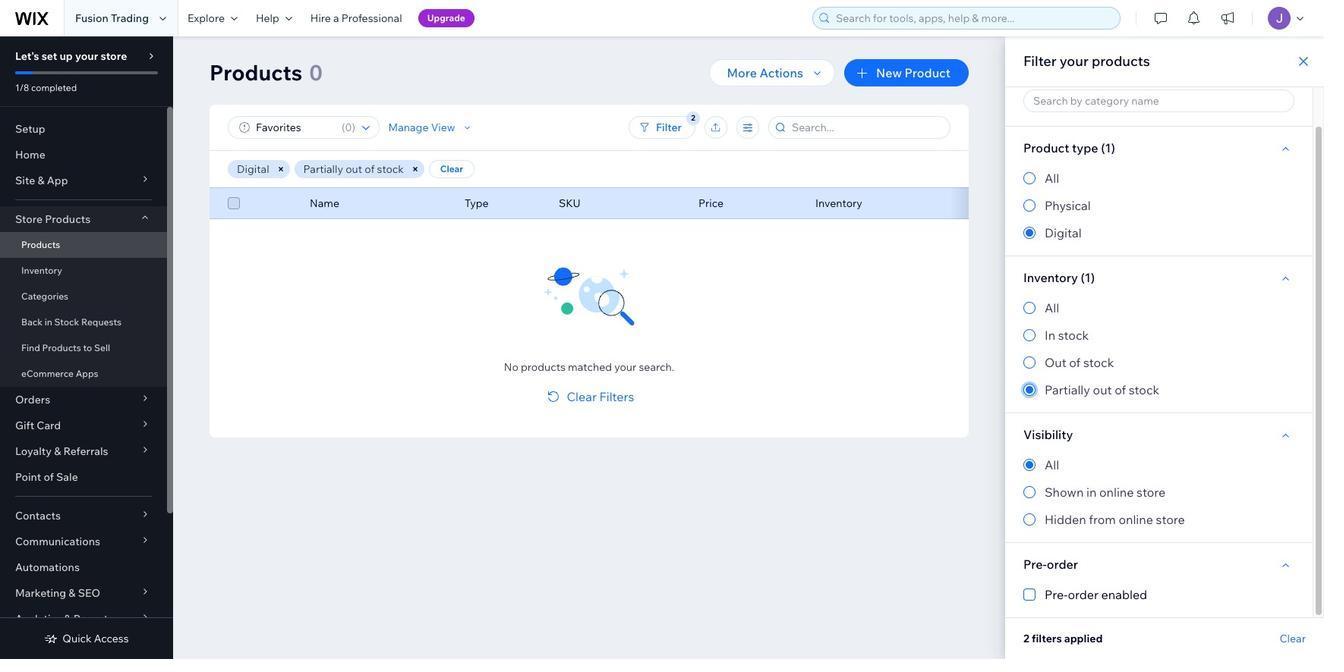 Task type: vqa. For each thing, say whether or not it's contained in the screenshot.
the topmost 'in'
yes



Task type: locate. For each thing, give the bounding box(es) containing it.
& inside popup button
[[64, 613, 71, 627]]

1 vertical spatial out
[[1093, 383, 1112, 398]]

no products matched your search.
[[504, 361, 674, 374]]

0 vertical spatial order
[[1047, 557, 1078, 573]]

back in stock requests
[[21, 317, 122, 328]]

products 0
[[210, 59, 323, 86]]

1 horizontal spatial out
[[1093, 383, 1112, 398]]

all up physical
[[1045, 171, 1059, 186]]

0 vertical spatial 0
[[309, 59, 323, 86]]

0 vertical spatial partially
[[303, 163, 343, 176]]

shown in online store
[[1045, 485, 1166, 500]]

inventory inside inventory link
[[21, 265, 62, 276]]

trading
[[111, 11, 149, 25]]

online right from
[[1119, 513, 1153, 528]]

& for marketing
[[69, 587, 76, 601]]

0 vertical spatial digital
[[237, 163, 269, 176]]

pre- for pre-order
[[1024, 557, 1047, 573]]

0 horizontal spatial product
[[905, 65, 951, 80]]

all for shown in online store
[[1045, 458, 1059, 473]]

order for pre-order enabled
[[1068, 588, 1099, 603]]

in right back
[[45, 317, 52, 328]]

point
[[15, 471, 41, 484]]

loyalty & referrals button
[[0, 439, 167, 465]]

None checkbox
[[228, 194, 240, 213]]

products up "search by category name" field
[[1092, 52, 1150, 70]]

1 vertical spatial all
[[1045, 301, 1059, 316]]

1 horizontal spatial product
[[1024, 140, 1070, 156]]

your inside sidebar element
[[75, 49, 98, 63]]

0 horizontal spatial 0
[[309, 59, 323, 86]]

actions
[[760, 65, 803, 80]]

1 horizontal spatial 0
[[345, 121, 352, 134]]

2 vertical spatial all
[[1045, 458, 1059, 473]]

& up quick
[[64, 613, 71, 627]]

Search for tools, apps, help & more... field
[[832, 8, 1116, 29]]

visibility
[[1024, 428, 1073, 443]]

setup
[[15, 122, 45, 136]]

products right no
[[521, 361, 566, 374]]

more actions button
[[709, 59, 835, 87]]

2 filters applied
[[1024, 633, 1103, 646]]

physical
[[1045, 198, 1091, 213]]

& inside dropdown button
[[38, 174, 45, 188]]

option group
[[1024, 169, 1295, 242], [1024, 299, 1295, 399], [1024, 456, 1295, 529]]

partially out of stock
[[303, 163, 404, 176], [1045, 383, 1160, 398]]

1 horizontal spatial partially out of stock
[[1045, 383, 1160, 398]]

1 vertical spatial online
[[1119, 513, 1153, 528]]

1 vertical spatial 0
[[345, 121, 352, 134]]

1 vertical spatial (1)
[[1081, 270, 1095, 286]]

sell
[[94, 342, 110, 354]]

of inside point of sale link
[[44, 471, 54, 484]]

professional
[[342, 11, 402, 25]]

seo
[[78, 587, 100, 601]]

order for pre-order
[[1047, 557, 1078, 573]]

1 vertical spatial in
[[1087, 485, 1097, 500]]

all for physical
[[1045, 171, 1059, 186]]

0 vertical spatial in
[[45, 317, 52, 328]]

quick access button
[[44, 633, 129, 646]]

(1) up in stock
[[1081, 270, 1095, 286]]

digital
[[237, 163, 269, 176], [1045, 226, 1082, 241]]

0 right unsaved view field
[[345, 121, 352, 134]]

store up hidden from online store
[[1137, 485, 1166, 500]]

1 vertical spatial option group
[[1024, 299, 1295, 399]]

0 vertical spatial option group
[[1024, 169, 1295, 242]]

0 horizontal spatial your
[[75, 49, 98, 63]]

requests
[[81, 317, 122, 328]]

back
[[21, 317, 43, 328]]

partially up name at the left
[[303, 163, 343, 176]]

option group for type
[[1024, 169, 1295, 242]]

0 horizontal spatial (1)
[[1081, 270, 1095, 286]]

all
[[1045, 171, 1059, 186], [1045, 301, 1059, 316], [1045, 458, 1059, 473]]

0 horizontal spatial clear button
[[429, 160, 475, 178]]

0 vertical spatial all
[[1045, 171, 1059, 186]]

marketing & seo
[[15, 587, 100, 601]]

1 horizontal spatial in
[[1087, 485, 1097, 500]]

2 option group from the top
[[1024, 299, 1295, 399]]

automations link
[[0, 555, 167, 581]]

1 vertical spatial digital
[[1045, 226, 1082, 241]]

1 horizontal spatial your
[[614, 361, 637, 374]]

online
[[1100, 485, 1134, 500], [1119, 513, 1153, 528]]

digital down physical
[[1045, 226, 1082, 241]]

0
[[309, 59, 323, 86], [345, 121, 352, 134]]

contacts
[[15, 510, 61, 523]]

1 option group from the top
[[1024, 169, 1295, 242]]

order left enabled
[[1068, 588, 1099, 603]]

1 horizontal spatial partially
[[1045, 383, 1090, 398]]

from
[[1089, 513, 1116, 528]]

manage view button
[[389, 121, 474, 134]]

& inside popup button
[[69, 587, 76, 601]]

out inside option group
[[1093, 383, 1112, 398]]

Search by category name field
[[1029, 90, 1289, 112]]

& right loyalty
[[54, 445, 61, 459]]

1 vertical spatial filter
[[656, 121, 682, 134]]

partially out of stock down )
[[303, 163, 404, 176]]

analytics & reports
[[15, 613, 113, 627]]

product inside popup button
[[905, 65, 951, 80]]

2 vertical spatial option group
[[1024, 456, 1295, 529]]

2 vertical spatial store
[[1156, 513, 1185, 528]]

pre- inside option
[[1045, 588, 1068, 603]]

quick access
[[63, 633, 129, 646]]

1/8
[[15, 82, 29, 93]]

in right shown
[[1087, 485, 1097, 500]]

partially down out
[[1045, 383, 1090, 398]]

order down hidden
[[1047, 557, 1078, 573]]

1 vertical spatial order
[[1068, 588, 1099, 603]]

shown
[[1045, 485, 1084, 500]]

out down )
[[346, 163, 362, 176]]

in
[[45, 317, 52, 328], [1087, 485, 1097, 500]]

in inside sidebar element
[[45, 317, 52, 328]]

pre- down "pre-order"
[[1045, 588, 1068, 603]]

1 vertical spatial clear
[[567, 390, 597, 405]]

& right site
[[38, 174, 45, 188]]

upgrade button
[[418, 9, 475, 27]]

0 vertical spatial partially out of stock
[[303, 163, 404, 176]]

0 vertical spatial out
[[346, 163, 362, 176]]

0 vertical spatial pre-
[[1024, 557, 1047, 573]]

quick
[[63, 633, 92, 646]]

sku
[[559, 197, 581, 210]]

partially out of stock inside option group
[[1045, 383, 1160, 398]]

order inside option
[[1068, 588, 1099, 603]]

out
[[346, 163, 362, 176], [1093, 383, 1112, 398]]

1 horizontal spatial inventory
[[816, 197, 863, 210]]

search.
[[639, 361, 674, 374]]

1 vertical spatial products
[[521, 361, 566, 374]]

1 horizontal spatial clear button
[[1280, 633, 1306, 646]]

all up in
[[1045, 301, 1059, 316]]

& inside dropdown button
[[54, 445, 61, 459]]

0 horizontal spatial clear
[[440, 163, 463, 175]]

partially inside option group
[[1045, 383, 1090, 398]]

products
[[1092, 52, 1150, 70], [521, 361, 566, 374]]

digital inside option group
[[1045, 226, 1082, 241]]

filter inside button
[[656, 121, 682, 134]]

1 vertical spatial clear button
[[1280, 633, 1306, 646]]

pre- for pre-order enabled
[[1045, 588, 1068, 603]]

0 vertical spatial online
[[1100, 485, 1134, 500]]

3 all from the top
[[1045, 458, 1059, 473]]

store down fusion trading
[[101, 49, 127, 63]]

in inside option group
[[1087, 485, 1097, 500]]

0 down the hire
[[309, 59, 323, 86]]

in for stock
[[45, 317, 52, 328]]

1 vertical spatial pre-
[[1045, 588, 1068, 603]]

0 horizontal spatial partially out of stock
[[303, 163, 404, 176]]

home
[[15, 148, 45, 162]]

0 horizontal spatial filter
[[656, 121, 682, 134]]

products
[[210, 59, 302, 86], [45, 213, 90, 226], [21, 239, 60, 251], [42, 342, 81, 354]]

0 vertical spatial product
[[905, 65, 951, 80]]

orders
[[15, 393, 50, 407]]

0 horizontal spatial inventory
[[21, 265, 62, 276]]

1 horizontal spatial products
[[1092, 52, 1150, 70]]

find
[[21, 342, 40, 354]]

online up hidden from online store
[[1100, 485, 1134, 500]]

automations
[[15, 561, 80, 575]]

0 horizontal spatial out
[[346, 163, 362, 176]]

1 vertical spatial store
[[1137, 485, 1166, 500]]

in for online
[[1087, 485, 1097, 500]]

0 vertical spatial store
[[101, 49, 127, 63]]

products down store
[[21, 239, 60, 251]]

products up products link
[[45, 213, 90, 226]]

filter for filter your products
[[1024, 52, 1057, 70]]

)
[[352, 121, 355, 134]]

1 horizontal spatial clear
[[567, 390, 597, 405]]

inventory (1)
[[1024, 270, 1095, 286]]

1 vertical spatial partially
[[1045, 383, 1090, 398]]

3 option group from the top
[[1024, 456, 1295, 529]]

0 horizontal spatial digital
[[237, 163, 269, 176]]

in
[[1045, 328, 1056, 343]]

product left type on the right top of the page
[[1024, 140, 1070, 156]]

Search... field
[[787, 117, 945, 138]]

1 horizontal spatial (1)
[[1101, 140, 1115, 156]]

product right "new"
[[905, 65, 951, 80]]

stock
[[377, 163, 404, 176], [1058, 328, 1089, 343], [1084, 355, 1114, 371], [1129, 383, 1160, 398]]

0 horizontal spatial in
[[45, 317, 52, 328]]

0 vertical spatial filter
[[1024, 52, 1057, 70]]

fusion trading
[[75, 11, 149, 25]]

point of sale link
[[0, 465, 167, 491]]

apps
[[76, 368, 98, 380]]

find products to sell link
[[0, 336, 167, 361]]

& left seo
[[69, 587, 76, 601]]

categories
[[21, 291, 68, 302]]

0 for products 0
[[309, 59, 323, 86]]

(1) right type on the right top of the page
[[1101, 140, 1115, 156]]

analytics & reports button
[[0, 607, 167, 633]]

store
[[15, 213, 43, 226]]

card
[[37, 419, 61, 433]]

1 vertical spatial partially out of stock
[[1045, 383, 1160, 398]]

1 horizontal spatial filter
[[1024, 52, 1057, 70]]

marketing & seo button
[[0, 581, 167, 607]]

out of stock
[[1045, 355, 1114, 371]]

out down 'out of stock' in the bottom of the page
[[1093, 383, 1112, 398]]

product
[[905, 65, 951, 80], [1024, 140, 1070, 156]]

partially out of stock down 'out of stock' in the bottom of the page
[[1045, 383, 1160, 398]]

store right from
[[1156, 513, 1185, 528]]

&
[[38, 174, 45, 188], [54, 445, 61, 459], [69, 587, 76, 601], [64, 613, 71, 627]]

communications button
[[0, 529, 167, 555]]

new product
[[876, 65, 951, 80]]

1 all from the top
[[1045, 171, 1059, 186]]

pre-
[[1024, 557, 1047, 573], [1045, 588, 1068, 603]]

clear filters button
[[544, 388, 634, 406]]

explore
[[188, 11, 225, 25]]

product type (1)
[[1024, 140, 1115, 156]]

pre- down hidden
[[1024, 557, 1047, 573]]

manage view
[[389, 121, 456, 134]]

loyalty & referrals
[[15, 445, 108, 459]]

your for store
[[75, 49, 98, 63]]

2 vertical spatial clear
[[1280, 633, 1306, 646]]

order
[[1047, 557, 1078, 573], [1068, 588, 1099, 603]]

2 all from the top
[[1045, 301, 1059, 316]]

1 horizontal spatial digital
[[1045, 226, 1082, 241]]

digital down unsaved view field
[[237, 163, 269, 176]]

1/8 completed
[[15, 82, 77, 93]]

all up shown
[[1045, 458, 1059, 473]]



Task type: describe. For each thing, give the bounding box(es) containing it.
upgrade
[[427, 12, 465, 24]]

matched
[[568, 361, 612, 374]]

site & app button
[[0, 168, 167, 194]]

new
[[876, 65, 902, 80]]

out
[[1045, 355, 1067, 371]]

0 vertical spatial (1)
[[1101, 140, 1115, 156]]

hidden
[[1045, 513, 1087, 528]]

sidebar element
[[0, 36, 173, 660]]

2 horizontal spatial inventory
[[1024, 270, 1078, 286]]

up
[[60, 49, 73, 63]]

completed
[[31, 82, 77, 93]]

back in stock requests link
[[0, 310, 167, 336]]

enabled
[[1102, 588, 1148, 603]]

option group for (1)
[[1024, 299, 1295, 399]]

price
[[699, 197, 724, 210]]

your for search.
[[614, 361, 637, 374]]

type
[[465, 197, 489, 210]]

hire a professional
[[310, 11, 402, 25]]

0 horizontal spatial partially
[[303, 163, 343, 176]]

store for shown in online store
[[1137, 485, 1166, 500]]

0 vertical spatial products
[[1092, 52, 1150, 70]]

view
[[431, 121, 456, 134]]

online for from
[[1119, 513, 1153, 528]]

all for in stock
[[1045, 301, 1059, 316]]

find products to sell
[[21, 342, 110, 354]]

a
[[333, 11, 339, 25]]

0 horizontal spatial products
[[521, 361, 566, 374]]

site
[[15, 174, 35, 188]]

app
[[47, 174, 68, 188]]

2
[[1024, 633, 1030, 646]]

(
[[342, 121, 345, 134]]

sale
[[56, 471, 78, 484]]

pre-order enabled
[[1045, 588, 1148, 603]]

clear inside button
[[567, 390, 597, 405]]

& for analytics
[[64, 613, 71, 627]]

let's
[[15, 49, 39, 63]]

0 for ( 0 )
[[345, 121, 352, 134]]

analytics
[[15, 613, 62, 627]]

hidden from online store
[[1045, 513, 1185, 528]]

store products
[[15, 213, 90, 226]]

to
[[83, 342, 92, 354]]

ecommerce apps link
[[0, 361, 167, 387]]

contacts button
[[0, 503, 167, 529]]

type
[[1072, 140, 1099, 156]]

site & app
[[15, 174, 68, 188]]

inventory link
[[0, 258, 167, 284]]

gift card button
[[0, 413, 167, 439]]

applied
[[1065, 633, 1103, 646]]

loyalty
[[15, 445, 52, 459]]

in stock
[[1045, 328, 1089, 343]]

communications
[[15, 535, 100, 549]]

products inside "dropdown button"
[[45, 213, 90, 226]]

filter your products
[[1024, 52, 1150, 70]]

access
[[94, 633, 129, 646]]

1 vertical spatial product
[[1024, 140, 1070, 156]]

fusion
[[75, 11, 108, 25]]

setup link
[[0, 116, 167, 142]]

products up ecommerce apps
[[42, 342, 81, 354]]

Pre-order enabled checkbox
[[1024, 586, 1295, 604]]

ecommerce
[[21, 368, 74, 380]]

set
[[42, 49, 57, 63]]

filters
[[600, 390, 634, 405]]

& for site
[[38, 174, 45, 188]]

hire a professional link
[[301, 0, 411, 36]]

2 horizontal spatial clear
[[1280, 633, 1306, 646]]

products link
[[0, 232, 167, 258]]

online for in
[[1100, 485, 1134, 500]]

categories link
[[0, 284, 167, 310]]

Unsaved view field
[[251, 117, 337, 138]]

0 vertical spatial clear
[[440, 163, 463, 175]]

products down help on the top of the page
[[210, 59, 302, 86]]

store for hidden from online store
[[1156, 513, 1185, 528]]

more actions
[[727, 65, 803, 80]]

gift
[[15, 419, 34, 433]]

let's set up your store
[[15, 49, 127, 63]]

& for loyalty
[[54, 445, 61, 459]]

referrals
[[63, 445, 108, 459]]

new product button
[[844, 59, 969, 87]]

filters
[[1032, 633, 1062, 646]]

0 vertical spatial clear button
[[429, 160, 475, 178]]

manage
[[389, 121, 429, 134]]

help button
[[247, 0, 301, 36]]

filter button
[[629, 116, 696, 139]]

hire
[[310, 11, 331, 25]]

2 horizontal spatial your
[[1060, 52, 1089, 70]]

store inside sidebar element
[[101, 49, 127, 63]]

gift card
[[15, 419, 61, 433]]

clear filters
[[567, 390, 634, 405]]

orders button
[[0, 387, 167, 413]]

filter for filter
[[656, 121, 682, 134]]

stock
[[54, 317, 79, 328]]

pre-order
[[1024, 557, 1078, 573]]



